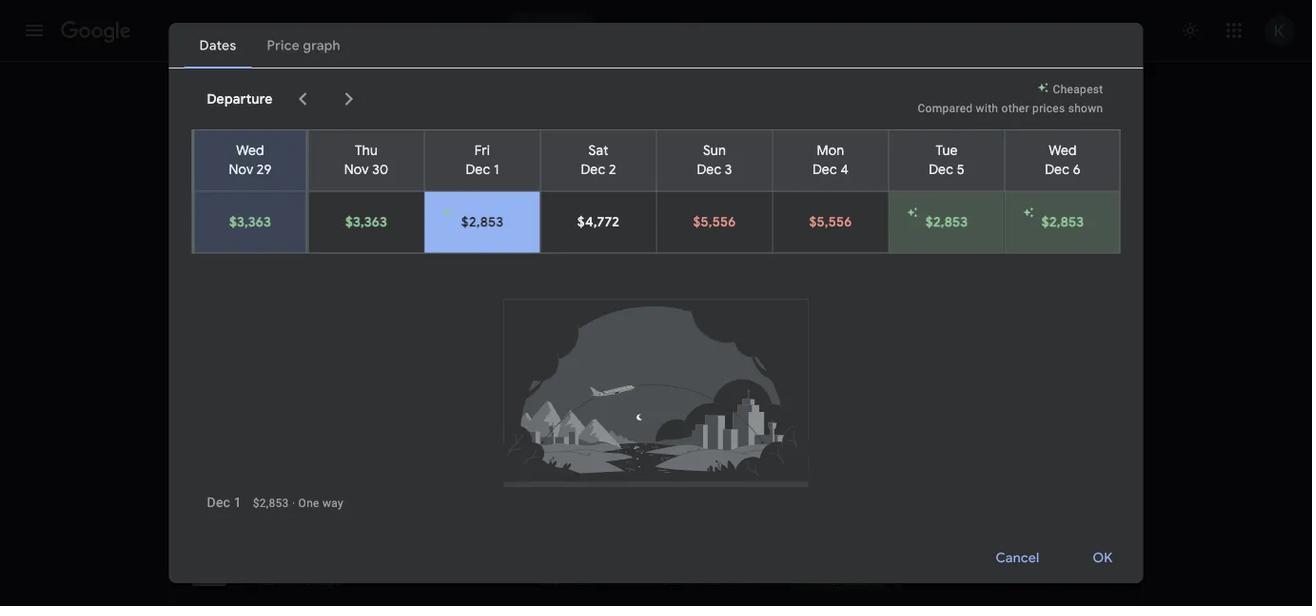 Task type: locate. For each thing, give the bounding box(es) containing it.
2 vertical spatial hr
[[674, 575, 685, 588]]

1 horizontal spatial lis
[[728, 575, 744, 588]]

total duration 15 hr 35 min. element
[[541, 408, 664, 431]]

fco inside 15 hr 35 min jfk – fco
[[569, 432, 591, 445]]

hr right 11
[[556, 480, 570, 499]]

tap left the ·
[[258, 503, 277, 516]]

1 horizontal spatial 1
[[494, 161, 499, 178]]

1 $3,363 from the left
[[229, 214, 271, 231]]

1 fco from the top
[[569, 432, 591, 445]]

min for 10
[[705, 575, 724, 588]]

1 tap from the top
[[258, 503, 277, 516]]

2 hr 10 min lis
[[664, 575, 744, 588]]

connecting
[[850, 197, 924, 214]]

4
[[841, 161, 849, 178]]

1 vertical spatial 2
[[664, 408, 672, 428]]

–
[[561, 432, 569, 445], [318, 480, 328, 499], [561, 575, 569, 588]]

lis inside 2 stops pdl , lis
[[692, 432, 709, 445]]

3 inside best flights main content
[[627, 360, 634, 374]]

dec for sun
[[697, 161, 722, 178]]

1 horizontal spatial 3
[[725, 161, 733, 178]]

1 horizontal spatial $3,363
[[346, 214, 387, 231]]

jfk inside 15 hr 35 min jfk – fco
[[541, 432, 561, 445]]

dec inside mon dec 4
[[813, 161, 838, 178]]

nov inside thu nov 30
[[344, 161, 369, 178]]

fco
[[569, 432, 591, 445], [569, 575, 591, 588]]

0 horizontal spatial 3
[[627, 360, 634, 374]]

5
[[957, 161, 965, 178]]

portugal down leaves newark liberty international airport at 5:40 pm on friday, december 1 and arrives at leonardo da vinci–fiumicino airport at 11:25 am on saturday, december 2. element
[[298, 503, 344, 516]]

0 horizontal spatial nov
[[229, 161, 254, 178]]

thu nov 30
[[344, 142, 389, 178]]

$2,853 button down fri dec 1
[[425, 192, 540, 253]]

bag
[[793, 360, 813, 374]]

emissions
[[827, 432, 882, 446], [827, 575, 882, 589]]

Departure time: 5:40 PM. text field
[[258, 480, 315, 499]]

dec left the 5
[[929, 161, 954, 178]]

1 horizontal spatial $5,556 button
[[773, 192, 889, 253]]

dec inside fri dec 1
[[466, 161, 491, 178]]

hr
[[559, 408, 573, 428], [556, 480, 570, 499], [674, 575, 685, 588]]

for
[[609, 360, 624, 374]]

0 vertical spatial hr
[[559, 408, 573, 428]]

emissions inside -51% emissions popup button
[[827, 575, 882, 589]]

0 vertical spatial –
[[561, 432, 569, 445]]

1 horizontal spatial $3,363 button
[[309, 192, 424, 253]]

0 vertical spatial 3
[[725, 161, 733, 178]]

wed up 6
[[1049, 142, 1077, 159]]

cancel
[[996, 550, 1040, 567]]

scroll right image
[[337, 88, 360, 110]]

-
[[799, 432, 802, 446], [799, 575, 802, 589]]

dec down sat
[[581, 161, 606, 178]]

$2,853 button down 6
[[1006, 192, 1121, 253]]

1 vertical spatial -
[[799, 575, 802, 589]]

filters
[[224, 197, 261, 214]]

connecting airports button
[[838, 190, 1010, 221]]

1 jfk from the top
[[541, 432, 561, 445]]

1 $5,556 from the left
[[694, 214, 736, 231]]

$2,853 button down the 5
[[890, 192, 1005, 253]]

min inside total duration 11 hr 45 min. element
[[595, 480, 621, 499]]

airlines
[[382, 197, 430, 214]]

35
[[577, 408, 594, 428]]

1 air from the top
[[280, 503, 295, 516]]

1 portugal from the top
[[298, 503, 344, 516]]

air down the ·
[[280, 575, 295, 588]]

nov left 29
[[229, 161, 254, 178]]

1 vertical spatial hr
[[556, 480, 570, 499]]

0 vertical spatial fco
[[569, 432, 591, 445]]

hr inside 15 hr 35 min jfk – fco
[[559, 408, 573, 428]]

,
[[686, 432, 689, 445]]

$3,363 button down 29
[[195, 192, 306, 253]]

$3,363 right all
[[229, 214, 271, 231]]

1 $5,556 button from the left
[[657, 192, 773, 253]]

dec for sat
[[581, 161, 606, 178]]

$5,556 right 'times'
[[694, 214, 736, 231]]

2 emissions from the top
[[827, 575, 882, 589]]

dec inside sun dec 3
[[697, 161, 722, 178]]

leaves newark liberty international airport at 5:40 pm on friday, december 1 and arrives at leonardo da vinci–fiumicino airport at 11:25 am on saturday, december 2. element
[[258, 480, 400, 499]]

45
[[574, 480, 592, 499]]

- right layover (1 of 1) is a 2 hr 10 min layover at humberto delgado airport in lisbon. element
[[799, 575, 802, 589]]

all
[[205, 197, 221, 214]]

2 stops pdl , lis
[[664, 408, 714, 445]]

min inside layover (1 of 1) is a 2 hr 10 min layover at humberto delgado airport in lisbon. element
[[705, 575, 724, 588]]

wed for nov
[[236, 142, 264, 159]]

1 vertical spatial –
[[318, 480, 328, 499]]

2 jfk from the top
[[541, 575, 561, 588]]

air down 5:40 pm
[[280, 503, 295, 516]]

0 horizontal spatial wed
[[236, 142, 264, 159]]

and left bag
[[770, 360, 790, 374]]

0 horizontal spatial and
[[293, 360, 313, 374]]

2 portugal from the top
[[298, 575, 344, 588]]

find the best price region
[[169, 268, 1144, 317]]

1 $3,363 button from the left
[[195, 192, 306, 253]]

none search field containing all filters
[[169, 88, 1144, 252]]

None search field
[[169, 88, 1144, 252]]

3 right for
[[627, 360, 634, 374]]

0 vertical spatial min
[[598, 408, 623, 428]]

1 wed from the left
[[236, 142, 264, 159]]

dec left 6
[[1046, 161, 1070, 178]]

2 vertical spatial min
[[705, 575, 724, 588]]

1 horizontal spatial wed
[[1049, 142, 1077, 159]]

emissions inside 2,251 -53% emissions
[[827, 432, 882, 446]]

2 horizontal spatial $2,853 button
[[1006, 192, 1121, 253]]

0 vertical spatial emissions
[[827, 432, 882, 446]]

mon
[[817, 142, 845, 159]]

min right 35
[[598, 408, 623, 428]]

min right 10
[[705, 575, 724, 588]]

1 vertical spatial fco
[[569, 575, 591, 588]]

2 $5,556 from the left
[[810, 214, 853, 231]]

2 left 10
[[664, 575, 671, 588]]

2 inside 2 stops pdl , lis
[[664, 408, 672, 428]]

$2,853
[[462, 214, 504, 231], [926, 214, 968, 231], [1042, 214, 1084, 231], [253, 496, 289, 510]]

nov
[[229, 161, 254, 178], [344, 161, 369, 178]]

dec for mon
[[813, 161, 838, 178]]

hr right the 15
[[559, 408, 573, 428]]

1 - from the top
[[799, 432, 802, 446]]

connecting airports
[[850, 197, 978, 214]]

2 for hr
[[664, 575, 671, 588]]

prices include required taxes + fees for 3 adults. optional charges and bag fees
[[415, 360, 839, 374]]

with
[[976, 102, 999, 115]]

sat
[[589, 142, 609, 159]]

lis right ,
[[692, 432, 709, 445]]

sun
[[703, 142, 726, 159]]

and right price
[[293, 360, 313, 374]]

lis for stops
[[692, 432, 709, 445]]

$2,853 left the ·
[[253, 496, 289, 510]]

price
[[563, 197, 596, 214]]

dec for wed
[[1046, 161, 1070, 178]]

times
[[647, 197, 685, 214]]

0 horizontal spatial $2,853 button
[[425, 192, 540, 253]]

0 horizontal spatial $5,556
[[694, 214, 736, 231]]

1 vertical spatial 3
[[627, 360, 634, 374]]

1 vertical spatial min
[[595, 480, 621, 499]]

$3,363 down 30
[[346, 214, 387, 231]]

wed inside the wed dec 6
[[1049, 142, 1077, 159]]

$3,363 button
[[195, 192, 306, 253], [309, 192, 424, 253]]

$5,556 button
[[657, 192, 773, 253], [773, 192, 889, 253]]

1
[[494, 161, 499, 178], [664, 480, 670, 499], [234, 495, 242, 510]]

1 nov from the left
[[229, 161, 254, 178]]

dec inside tue dec 5
[[929, 161, 954, 178]]

dec down the sun at the top of page
[[697, 161, 722, 178]]

0 horizontal spatial fees
[[583, 360, 606, 374]]

emissions right 51%
[[827, 575, 882, 589]]

1 left the stop
[[664, 480, 670, 499]]

2 $3,363 from the left
[[346, 214, 387, 231]]

$2,853 · one way
[[253, 496, 344, 510]]

stops
[[676, 408, 714, 428]]

tap
[[258, 503, 277, 516], [258, 575, 277, 588]]

dec left '4'
[[813, 161, 838, 178]]

dec inside the wed dec 6
[[1046, 161, 1070, 178]]

scroll left image
[[292, 88, 315, 110]]

jfk down 11
[[541, 575, 561, 588]]

1 vertical spatial portugal
[[298, 575, 344, 588]]

2 nov from the left
[[344, 161, 369, 178]]

nov for wed
[[229, 161, 254, 178]]

$5,556 button down '4'
[[773, 192, 889, 253]]

1 vertical spatial tap
[[258, 575, 277, 588]]

1 horizontal spatial and
[[770, 360, 790, 374]]

dec down fri
[[466, 161, 491, 178]]

swap origin and destination. image
[[460, 145, 483, 168]]

stops
[[295, 197, 331, 214]]

53%
[[802, 432, 824, 446]]

1 emissions from the top
[[827, 432, 882, 446]]

2 wed from the left
[[1049, 142, 1077, 159]]

5:40 pm
[[258, 480, 315, 499]]

1 horizontal spatial $2,853 button
[[890, 192, 1005, 253]]

2 $2,853 button from the left
[[890, 192, 1005, 253]]

hr left 10
[[674, 575, 685, 588]]

fees
[[583, 360, 606, 374], [816, 360, 839, 374]]

$6,756
[[1019, 560, 1067, 579]]

- down 2,251
[[799, 432, 802, 446]]

dec for tue
[[929, 161, 954, 178]]

+
[[573, 360, 580, 374]]

15
[[541, 408, 555, 428]]

wed up 29
[[236, 142, 264, 159]]

2853 US dollars text field
[[253, 496, 289, 510]]

2 $3,363 button from the left
[[309, 192, 424, 253]]

0 horizontal spatial lis
[[692, 432, 709, 445]]

1 left the 2853 us dollars text field
[[234, 495, 242, 510]]

– inside 5:40 pm – 11:25 am tap air portugal
[[318, 480, 328, 499]]

optional
[[676, 360, 721, 374]]

min right 45
[[595, 480, 621, 499]]

wed
[[236, 142, 264, 159], [1049, 142, 1077, 159]]

$3,363 button down 30
[[309, 192, 424, 253]]

1 horizontal spatial nov
[[344, 161, 369, 178]]

2 - from the top
[[799, 575, 802, 589]]

fees right bag
[[816, 360, 839, 374]]

0 horizontal spatial $5,556 button
[[657, 192, 773, 253]]

1 vertical spatial lis
[[728, 575, 744, 588]]

2 up pdl
[[664, 408, 672, 428]]

1 vertical spatial air
[[280, 575, 295, 588]]

tap down the 2853 us dollars text field
[[258, 575, 277, 588]]

jfk
[[541, 432, 561, 445], [541, 575, 561, 588]]

fees right +
[[583, 360, 606, 374]]

1 inside best flights main content
[[664, 480, 670, 499]]

$5,556 down '4'
[[810, 214, 853, 231]]

lis inside layover (1 of 1) is a 2 hr 10 min layover at humberto delgado airport in lisbon. element
[[728, 575, 744, 588]]

0 horizontal spatial $3,363
[[229, 214, 271, 231]]

0 vertical spatial portugal
[[298, 503, 344, 516]]

1 horizontal spatial $5,556
[[810, 214, 853, 231]]

tap air portugal
[[258, 575, 344, 588]]

portugal down one
[[298, 575, 344, 588]]

and
[[293, 360, 313, 374], [770, 360, 790, 374]]

jfk down the 15
[[541, 432, 561, 445]]

nov inside the wed nov 29
[[229, 161, 254, 178]]

2 up price popup button
[[609, 161, 616, 178]]

0 vertical spatial air
[[280, 503, 295, 516]]

2 horizontal spatial 1
[[664, 480, 670, 499]]

air
[[280, 503, 295, 516], [280, 575, 295, 588]]

2,306
[[798, 480, 836, 499]]

2 vertical spatial –
[[561, 575, 569, 588]]

min inside 15 hr 35 min jfk – fco
[[598, 408, 623, 428]]

$5,556 button down sun dec 3
[[657, 192, 773, 253]]

tap inside 5:40 pm – 11:25 am tap air portugal
[[258, 503, 277, 516]]

2 vertical spatial 2
[[664, 575, 671, 588]]

way
[[323, 496, 344, 510]]

0 vertical spatial jfk
[[541, 432, 561, 445]]

lis right 10
[[728, 575, 744, 588]]

emissions right 53%
[[827, 432, 882, 446]]

1 and from the left
[[293, 360, 313, 374]]

times button
[[636, 190, 717, 221]]

1 fees from the left
[[583, 360, 606, 374]]

pdl
[[664, 432, 686, 445]]

fco down 35
[[569, 432, 591, 445]]

wed inside the wed nov 29
[[236, 142, 264, 159]]

fco down 11 hr 45 min at left
[[569, 575, 591, 588]]

1 horizontal spatial fees
[[816, 360, 839, 374]]

0 horizontal spatial $3,363 button
[[195, 192, 306, 253]]

1 vertical spatial emissions
[[827, 575, 882, 589]]

3 down the sun at the top of page
[[725, 161, 733, 178]]

min
[[598, 408, 623, 428], [595, 480, 621, 499], [705, 575, 724, 588]]

$4,772
[[578, 214, 620, 231]]

dec inside 'sat dec 2'
[[581, 161, 606, 178]]

2 inside 'sat dec 2'
[[609, 161, 616, 178]]

cheapest
[[1053, 83, 1104, 96]]

$3,363
[[229, 214, 271, 231], [346, 214, 387, 231]]

11
[[541, 480, 552, 499]]

3
[[725, 161, 733, 178], [627, 360, 634, 374]]

0 vertical spatial tap
[[258, 503, 277, 516]]

portugal
[[298, 503, 344, 516], [298, 575, 344, 588]]

1 right swap origin and destination. image
[[494, 161, 499, 178]]

nov down thu
[[344, 161, 369, 178]]

0 vertical spatial -
[[799, 432, 802, 446]]

2 for stops
[[664, 408, 672, 428]]

hr for 45
[[556, 480, 570, 499]]

0 vertical spatial lis
[[692, 432, 709, 445]]

layover (1 of 2) is a 1 hr 50 min layover at aeroporto joão paulo ii in ponta delgada. layover (2 of 2) is a 2 hr 50 min layover at humberto delgado airport in lisbon. element
[[664, 431, 788, 446]]

0 vertical spatial 2
[[609, 161, 616, 178]]

sun dec 3
[[697, 142, 733, 178]]

1 vertical spatial jfk
[[541, 575, 561, 588]]

prices
[[415, 360, 449, 374]]

all filters button
[[169, 190, 276, 221]]

$5,556
[[694, 214, 736, 231], [810, 214, 853, 231]]



Task type: describe. For each thing, give the bounding box(es) containing it.
hr for 10
[[674, 575, 685, 588]]

fri
[[475, 142, 490, 159]]

2,251
[[798, 408, 832, 428]]

hr for 35
[[559, 408, 573, 428]]

$2,853 down fri dec 1
[[462, 214, 504, 231]]

air inside 5:40 pm – 11:25 am tap air portugal
[[280, 503, 295, 516]]

charges
[[724, 360, 767, 374]]

min for 45
[[595, 480, 621, 499]]

Departure text field
[[835, 130, 1079, 182]]

flights
[[213, 331, 268, 356]]

bag fees button
[[793, 360, 839, 374]]

2 air from the top
[[280, 575, 295, 588]]

$4,772 button
[[541, 192, 656, 253]]

wed nov 29
[[229, 142, 272, 178]]

30
[[372, 161, 389, 178]]

2 $5,556 button from the left
[[773, 192, 889, 253]]

dec for fri
[[466, 161, 491, 178]]

price
[[264, 360, 290, 374]]

wed dec 6
[[1046, 142, 1081, 178]]

2,251 -53% emissions
[[798, 408, 882, 446]]

– for fco
[[561, 575, 569, 588]]

-51% emissions
[[799, 575, 882, 589]]

compared with other prices shown
[[918, 102, 1104, 115]]

emissions
[[736, 197, 798, 214]]

fri dec 1
[[466, 142, 499, 178]]

15 hr 35 min jfk – fco
[[541, 408, 623, 445]]

sat dec 2
[[581, 142, 616, 178]]

required
[[494, 360, 538, 374]]

·
[[292, 496, 295, 510]]

51%
[[802, 575, 824, 589]]

cancel button
[[973, 535, 1063, 581]]

tue
[[936, 142, 958, 159]]

airports
[[927, 197, 978, 214]]

ok
[[1093, 550, 1113, 567]]

emissions button
[[725, 190, 831, 221]]

ranked
[[169, 360, 208, 374]]

convenience
[[316, 360, 383, 374]]

0 horizontal spatial 1
[[234, 495, 242, 510]]

– inside 15 hr 35 min jfk – fco
[[561, 432, 569, 445]]

– for 11:25 am
[[318, 480, 328, 499]]

total duration 11 hr 45 min. element
[[541, 480, 664, 502]]

layover (1 of 1) is a 2 hr 10 min layover at humberto delgado airport in lisbon. element
[[664, 574, 788, 589]]

3 $2,853 button from the left
[[1006, 192, 1121, 253]]

min for 35
[[598, 408, 623, 428]]

jfk – fco
[[541, 575, 591, 588]]

portugal inside 5:40 pm – 11:25 am tap air portugal
[[298, 503, 344, 516]]

wed for dec
[[1049, 142, 1077, 159]]

6756 US dollars text field
[[1019, 560, 1067, 579]]

11:25 am
[[331, 480, 391, 499]]

duration button
[[1018, 190, 1116, 221]]

prices
[[1033, 102, 1066, 115]]

best
[[169, 331, 209, 356]]

stop
[[674, 480, 705, 499]]

3 inside sun dec 3
[[725, 161, 733, 178]]

dec 1
[[207, 495, 242, 510]]

one
[[299, 496, 320, 510]]

- inside 2,251 -53% emissions
[[799, 432, 802, 446]]

ranked based on price and convenience
[[169, 360, 383, 374]]

departure
[[207, 90, 273, 108]]

on
[[247, 360, 260, 374]]

bags
[[481, 197, 512, 214]]

ok button
[[1070, 535, 1136, 581]]

- inside popup button
[[799, 575, 802, 589]]

mon dec 4
[[813, 142, 849, 178]]

10
[[688, 575, 701, 588]]

6
[[1074, 161, 1081, 178]]

dec left the 2853 us dollars text field
[[207, 495, 230, 510]]

5:40 pm – 11:25 am tap air portugal
[[258, 480, 391, 516]]

bags button
[[470, 190, 544, 221]]

shown
[[1069, 102, 1104, 115]]

$2,853 down the 5
[[926, 214, 968, 231]]

$2,853 down 6
[[1042, 214, 1084, 231]]

29
[[257, 161, 272, 178]]

2,306 button
[[792, 480, 904, 520]]

adults.
[[637, 360, 673, 374]]

thu
[[355, 142, 378, 159]]

2 tap from the top
[[258, 575, 277, 588]]

other
[[1002, 102, 1030, 115]]

Arrival time: 11:25 AM on  Saturday, December 2. text field
[[331, 480, 400, 499]]

include
[[452, 360, 491, 374]]

best flights main content
[[169, 268, 1144, 606]]

-51% emissions button
[[792, 552, 904, 592]]

1 $2,853 button from the left
[[425, 192, 540, 253]]

stops button
[[284, 190, 363, 221]]

tue dec 5
[[929, 142, 965, 178]]

1 stop flight. element
[[664, 480, 705, 502]]

2 and from the left
[[770, 360, 790, 374]]

2 fco from the top
[[569, 575, 591, 588]]

taxes
[[541, 360, 570, 374]]

lis for hr
[[728, 575, 744, 588]]

1 inside fri dec 1
[[494, 161, 499, 178]]

based
[[212, 360, 244, 374]]

airlines button
[[371, 190, 462, 221]]

price button
[[552, 190, 628, 221]]

best flights
[[169, 331, 268, 356]]

2 fees from the left
[[816, 360, 839, 374]]

duration
[[1029, 197, 1084, 214]]

compared
[[918, 102, 973, 115]]

11 hr 45 min
[[541, 480, 621, 499]]

nov for thu
[[344, 161, 369, 178]]

2 stops flight. element
[[664, 408, 714, 431]]

all filters
[[205, 197, 261, 214]]



Task type: vqa. For each thing, say whether or not it's contained in the screenshot.
 button
no



